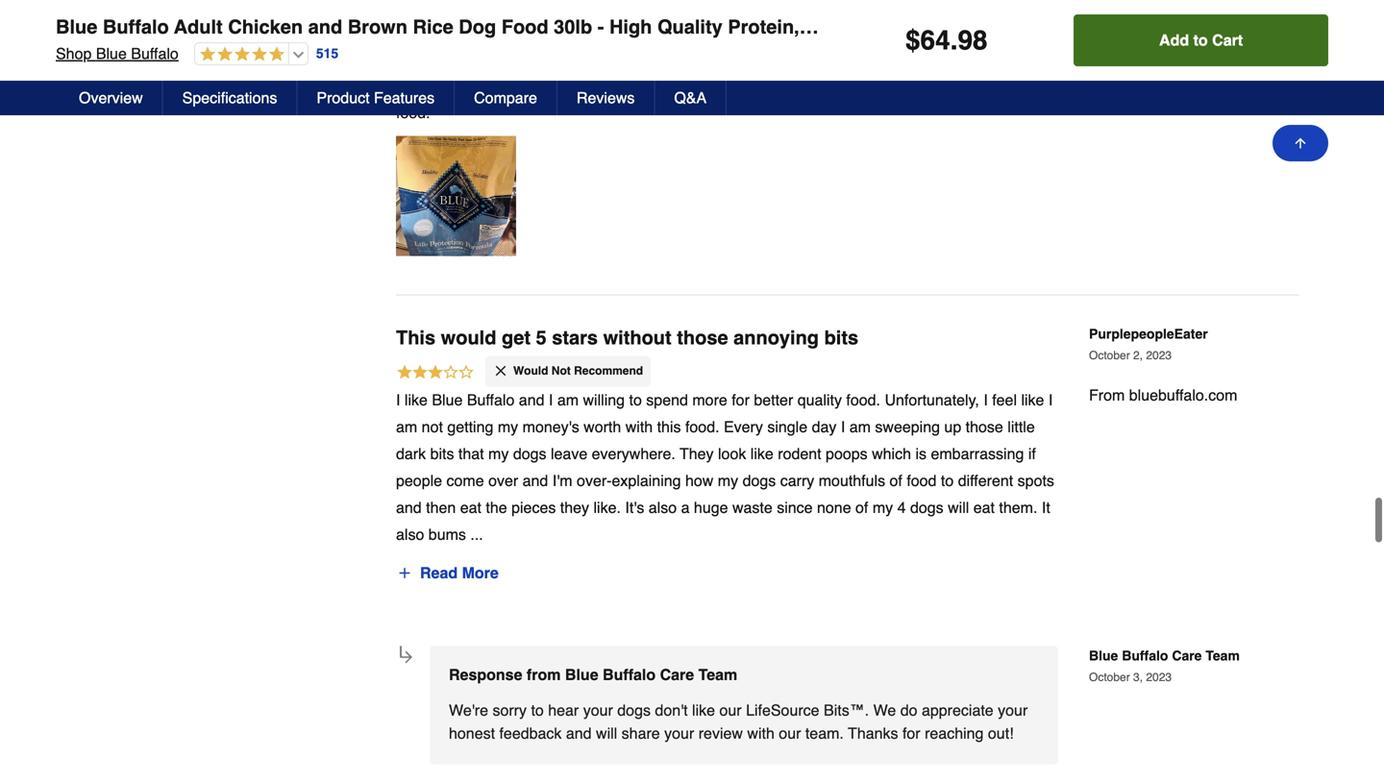 Task type: locate. For each thing, give the bounding box(es) containing it.
am inside 'after knowing the ingredients in this product, i am really reassuring to use it for my dog because almost all ingredients are made in the us,more importantly my dog likes and this is its healthy food.'
[[712, 50, 733, 68]]

0 vertical spatial ingredients
[[519, 50, 595, 68]]

buffalo inside i like blue buffalo and i am willing to spend more for better quality food. unfortunately, i feel like i am not getting my money's worth with this food. every single day i am sweeping up those little dark bits that my dogs leave everywhere. they look like rodent poops which is embarrassing if people come over and i'm over-explaining how my dogs carry mouthfuls of food to different spots and then eat the pieces they like. it's also a huge waste since none of my 4 dogs will eat them. it also bums ...
[[467, 391, 515, 409]]

like up review
[[692, 702, 715, 719]]

those
[[677, 327, 728, 349], [966, 418, 1004, 436]]

0 horizontal spatial will
[[596, 725, 617, 743]]

0 vertical spatial 2023
[[1165, 12, 1191, 26]]

and up 515
[[308, 16, 342, 38]]

0 vertical spatial our
[[720, 702, 742, 719]]

food. down the almost
[[396, 104, 430, 122]]

1 horizontal spatial team
[[1206, 648, 1240, 664]]

bluebuffalo.com
[[1130, 387, 1238, 404]]

in
[[599, 50, 611, 68], [614, 77, 626, 95]]

1 vertical spatial with
[[747, 725, 775, 743]]

spots
[[1018, 472, 1055, 490]]

then
[[426, 499, 456, 517]]

0 horizontal spatial &
[[1076, 16, 1090, 38]]

0 vertical spatial bits
[[825, 327, 859, 349]]

how
[[686, 472, 714, 490]]

your up out!
[[998, 702, 1028, 719]]

1 horizontal spatial in
[[614, 77, 626, 95]]

bits inside i like blue buffalo and i am willing to spend more for better quality food. unfortunately, i feel like i am not getting my money's worth with this food. every single day i am sweeping up those little dark bits that my dogs leave everywhere. they look like rodent poops which is embarrassing if people come over and i'm over-explaining how my dogs carry mouthfuls of food to different spots and then eat the pieces they like. it's also a huge waste since none of my 4 dogs will eat them. it also bums ...
[[430, 445, 454, 463]]

our up review
[[720, 702, 742, 719]]

1 horizontal spatial dog
[[960, 50, 985, 68]]

am up poops
[[850, 418, 871, 436]]

use
[[872, 50, 896, 68]]

my left '4'
[[873, 499, 893, 517]]

515
[[316, 46, 339, 61]]

to right the add
[[1194, 31, 1208, 49]]

0 vertical spatial care
[[1172, 648, 1202, 664]]

i up money's
[[549, 391, 553, 409]]

0 horizontal spatial eat
[[460, 499, 482, 517]]

to up feedback
[[531, 702, 544, 719]]

64
[[921, 25, 951, 56]]

food
[[907, 472, 937, 490]]

dog left likes
[[825, 77, 851, 95]]

.
[[951, 25, 958, 56]]

my
[[935, 50, 955, 68], [801, 77, 821, 95], [498, 418, 518, 436], [488, 445, 509, 463], [718, 472, 739, 490], [873, 499, 893, 517]]

2 horizontal spatial food.
[[846, 391, 881, 409]]

without
[[603, 327, 672, 349]]

1 horizontal spatial your
[[665, 725, 694, 743]]

0 horizontal spatial with
[[626, 418, 653, 436]]

with down lifesource
[[747, 725, 775, 743]]

the down food
[[494, 50, 515, 68]]

chicken
[[228, 16, 303, 38]]

and down hear
[[566, 725, 592, 743]]

like right look
[[751, 445, 774, 463]]

in up made
[[599, 50, 611, 68]]

from
[[1089, 50, 1125, 67], [1089, 387, 1125, 404]]

2 vertical spatial this
[[657, 418, 681, 436]]

also left bums
[[396, 526, 424, 543]]

0 vertical spatial this
[[615, 50, 639, 68]]

our down lifesource
[[779, 725, 801, 743]]

those inside i like blue buffalo and i am willing to spend more for better quality food. unfortunately, i feel like i am not getting my money's worth with this food. every single day i am sweeping up those little dark bits that my dogs leave everywhere. they look like rodent poops which is embarrassing if people come over and i'm over-explaining how my dogs carry mouthfuls of food to different spots and then eat the pieces they like. it's also a huge waste since none of my 4 dogs will eat them. it also bums ...
[[966, 418, 1004, 436]]

lifesource
[[746, 702, 820, 719]]

which
[[872, 445, 911, 463]]

1 horizontal spatial care
[[1172, 648, 1202, 664]]

will down different
[[948, 499, 969, 517]]

4
[[898, 499, 906, 517]]

0 horizontal spatial in
[[599, 50, 611, 68]]

after
[[396, 50, 429, 68]]

1 vertical spatial care
[[660, 666, 694, 684]]

0 vertical spatial of
[[890, 472, 903, 490]]

2 vertical spatial the
[[486, 499, 507, 517]]

people
[[396, 472, 442, 490]]

$ 64 . 98
[[906, 25, 988, 56]]

1 vertical spatial bits
[[430, 445, 454, 463]]

like up not
[[405, 391, 428, 409]]

for right it
[[913, 50, 931, 68]]

1 horizontal spatial our
[[779, 725, 801, 743]]

0 horizontal spatial bits
[[430, 445, 454, 463]]

reaching
[[925, 725, 984, 743]]

bits right annoying
[[825, 327, 859, 349]]

every
[[724, 418, 763, 436]]

of
[[890, 472, 903, 490], [856, 499, 869, 517]]

will inside i like blue buffalo and i am willing to spend more for better quality food. unfortunately, i feel like i am not getting my money's worth with this food. every single day i am sweeping up those little dark bits that my dogs leave everywhere. they look like rodent poops which is embarrassing if people come over and i'm over-explaining how my dogs carry mouthfuls of food to different spots and then eat the pieces they like. it's also a huge waste since none of my 4 dogs will eat them. it also bums ...
[[948, 499, 969, 517]]

1 vertical spatial team
[[699, 666, 738, 684]]

huge
[[694, 499, 728, 517]]

ingredients up the are
[[519, 50, 595, 68]]

i down 3 stars image
[[396, 391, 400, 409]]

0 vertical spatial food.
[[396, 104, 430, 122]]

ingredients right all
[[465, 77, 541, 95]]

come
[[447, 472, 484, 490]]

0 vertical spatial with
[[626, 418, 653, 436]]

am left not
[[396, 418, 417, 436]]

is inside 'after knowing the ingredients in this product, i am really reassuring to use it for my dog because almost all ingredients are made in the us,more importantly my dog likes and this is its healthy food.'
[[948, 77, 960, 95]]

of left food
[[890, 472, 903, 490]]

from down 6
[[1089, 50, 1125, 67]]

up
[[945, 418, 962, 436]]

eat
[[460, 499, 482, 517], [974, 499, 995, 517]]

am down blue buffalo  adult chicken and brown rice dog food 30lb - high quality protein, wholesome grains, omega 3 & 6 fatty acids for healthy skin &
[[712, 50, 733, 68]]

over
[[488, 472, 518, 490]]

0 vertical spatial will
[[948, 499, 969, 517]]

protein,
[[728, 16, 800, 38]]

with inside we're sorry to hear your dogs don't like our lifesource bits™. we do appreciate your honest feedback and will share your review with our team. thanks for reaching out!
[[747, 725, 775, 743]]

1 vertical spatial from
[[1089, 387, 1125, 404]]

is
[[948, 77, 960, 95], [916, 445, 927, 463]]

also
[[649, 499, 677, 517], [396, 526, 424, 543]]

1 horizontal spatial bits
[[825, 327, 859, 349]]

food. up 'they'
[[685, 418, 720, 436]]

1 vertical spatial 2023
[[1146, 349, 1172, 363]]

food. right quality
[[846, 391, 881, 409]]

& right skin
[[1372, 16, 1385, 38]]

1 horizontal spatial eat
[[974, 499, 995, 517]]

i right day
[[841, 418, 845, 436]]

1 october from the top
[[1089, 349, 1130, 363]]

from down purplepeopleeater october 2, 2023
[[1089, 387, 1125, 404]]

close image
[[493, 363, 509, 379]]

my right "getting"
[[498, 418, 518, 436]]

i up us,more
[[703, 50, 707, 68]]

i
[[703, 50, 707, 68], [396, 391, 400, 409], [549, 391, 553, 409], [984, 391, 988, 409], [1049, 391, 1053, 409], [841, 418, 845, 436]]

1 vertical spatial dog
[[825, 77, 851, 95]]

1 horizontal spatial will
[[948, 499, 969, 517]]

dog
[[459, 16, 496, 38]]

the inside i like blue buffalo and i am willing to spend more for better quality food. unfortunately, i feel like i am not getting my money's worth with this food. every single day i am sweeping up those little dark bits that my dogs leave everywhere. they look like rodent poops which is embarrassing if people come over and i'm over-explaining how my dogs carry mouthfuls of food to different spots and then eat the pieces they like. it's also a huge waste since none of my 4 dogs will eat them. it also bums ...
[[486, 499, 507, 517]]

all
[[446, 77, 461, 95]]

specifications
[[182, 89, 277, 107]]

2 october from the top
[[1089, 671, 1130, 684]]

0 vertical spatial team
[[1206, 648, 1240, 664]]

0 vertical spatial in
[[599, 50, 611, 68]]

2023 up the add
[[1165, 12, 1191, 26]]

dogs down money's
[[513, 445, 547, 463]]

to right willing
[[629, 391, 642, 409]]

1 horizontal spatial this
[[657, 418, 681, 436]]

this left its at the top right of the page
[[920, 77, 944, 95]]

0 vertical spatial the
[[494, 50, 515, 68]]

0 vertical spatial those
[[677, 327, 728, 349]]

0 vertical spatial from
[[1089, 50, 1125, 67]]

healthy
[[984, 77, 1033, 95]]

to left use
[[854, 50, 867, 68]]

1 horizontal spatial &
[[1372, 16, 1385, 38]]

the down the over
[[486, 499, 507, 517]]

food.
[[396, 104, 430, 122], [846, 391, 881, 409], [685, 418, 720, 436]]

i left feel
[[984, 391, 988, 409]]

brown
[[348, 16, 408, 38]]

shop blue buffalo
[[56, 45, 179, 62]]

your down don't
[[665, 725, 694, 743]]

november 24, 2023
[[1089, 12, 1191, 26]]

dogs up waste
[[743, 472, 776, 490]]

i like blue buffalo and i am willing to spend more for better quality food. unfortunately, i feel like i am not getting my money's worth with this food. every single day i am sweeping up those little dark bits that my dogs leave everywhere. they look like rodent poops which is embarrassing if people come over and i'm over-explaining how my dogs carry mouthfuls of food to different spots and then eat the pieces they like. it's also a huge waste since none of my 4 dogs will eat them. it also bums ...
[[396, 391, 1055, 543]]

1 vertical spatial of
[[856, 499, 869, 517]]

those up embarrassing
[[966, 418, 1004, 436]]

that
[[459, 445, 484, 463]]

october left 2,
[[1089, 349, 1130, 363]]

this down high
[[615, 50, 639, 68]]

healthy
[[1251, 16, 1320, 38]]

1 vertical spatial this
[[920, 77, 944, 95]]

october left 3,
[[1089, 671, 1130, 684]]

this inside i like blue buffalo and i am willing to spend more for better quality food. unfortunately, i feel like i am not getting my money's worth with this food. every single day i am sweeping up those little dark bits that my dogs leave everywhere. they look like rodent poops which is embarrassing if people come over and i'm over-explaining how my dogs carry mouthfuls of food to different spots and then eat the pieces they like. it's also a huge waste since none of my 4 dogs will eat them. it also bums ...
[[657, 418, 681, 436]]

for down do
[[903, 725, 921, 743]]

buffalo up 3,
[[1122, 648, 1169, 664]]

a
[[681, 499, 690, 517]]

blue buffalo care team october 3, 2023
[[1089, 648, 1240, 684]]

dogs right '4'
[[910, 499, 944, 517]]

this
[[396, 327, 436, 349]]

bits down not
[[430, 445, 454, 463]]

will left share
[[596, 725, 617, 743]]

i inside 'after knowing the ingredients in this product, i am really reassuring to use it for my dog because almost all ingredients are made in the us,more importantly my dog likes and this is its healthy food.'
[[703, 50, 707, 68]]

made
[[571, 77, 610, 95]]

to inside button
[[1194, 31, 1208, 49]]

buffalo down close image at the top of page
[[467, 391, 515, 409]]

more
[[462, 564, 499, 582]]

1 horizontal spatial also
[[649, 499, 677, 517]]

2 from from the top
[[1089, 387, 1125, 404]]

1 vertical spatial the
[[630, 77, 652, 95]]

overview button
[[60, 81, 163, 115]]

with up everywhere. in the left of the page
[[626, 418, 653, 436]]

1 horizontal spatial with
[[747, 725, 775, 743]]

0 vertical spatial dog
[[960, 50, 985, 68]]

2 vertical spatial 2023
[[1146, 671, 1172, 684]]

1 vertical spatial also
[[396, 526, 424, 543]]

those up more
[[677, 327, 728, 349]]

0 horizontal spatial food.
[[396, 104, 430, 122]]

0 horizontal spatial this
[[615, 50, 639, 68]]

like.
[[594, 499, 621, 517]]

more
[[693, 391, 728, 409]]

your right hear
[[583, 702, 613, 719]]

dog
[[960, 50, 985, 68], [825, 77, 851, 95]]

of right the none
[[856, 499, 869, 517]]

october inside purplepeopleeater october 2, 2023
[[1089, 349, 1130, 363]]

reviews button
[[558, 81, 655, 115]]

dog right '.'
[[960, 50, 985, 68]]

and down it
[[890, 77, 916, 95]]

and inside we're sorry to hear your dogs don't like our lifesource bits™. we do appreciate your honest feedback and will share your review with our team. thanks for reaching out!
[[566, 725, 592, 743]]

buffalo up the shop blue buffalo
[[103, 16, 169, 38]]

october
[[1089, 349, 1130, 363], [1089, 671, 1130, 684]]

3
[[1060, 16, 1071, 38]]

is up food
[[916, 445, 927, 463]]

0 horizontal spatial is
[[916, 445, 927, 463]]

2 & from the left
[[1372, 16, 1385, 38]]

the
[[494, 50, 515, 68], [630, 77, 652, 95], [486, 499, 507, 517]]

dogs up share
[[618, 702, 651, 719]]

1 vertical spatial october
[[1089, 671, 1130, 684]]

1 vertical spatial those
[[966, 418, 1004, 436]]

1 horizontal spatial is
[[948, 77, 960, 95]]

since
[[777, 499, 813, 517]]

0 vertical spatial october
[[1089, 349, 1130, 363]]

single
[[768, 418, 808, 436]]

food. inside 'after knowing the ingredients in this product, i am really reassuring to use it for my dog because almost all ingredients are made in the us,more importantly my dog likes and this is its healthy food.'
[[396, 104, 430, 122]]

almost
[[396, 77, 441, 95]]

blue inside i like blue buffalo and i am willing to spend more for better quality food. unfortunately, i feel like i am not getting my money's worth with this food. every single day i am sweeping up those little dark bits that my dogs leave everywhere. they look like rodent poops which is embarrassing if people come over and i'm over-explaining how my dogs carry mouthfuls of food to different spots and then eat the pieces they like. it's also a huge waste since none of my 4 dogs will eat them. it also bums ...
[[432, 391, 463, 409]]

0 vertical spatial is
[[948, 77, 960, 95]]

for up the every
[[732, 391, 750, 409]]

in right made
[[614, 77, 626, 95]]

this down spend
[[657, 418, 681, 436]]

importantly
[[721, 77, 796, 95]]

is left its at the top right of the page
[[948, 77, 960, 95]]

2023 right 2,
[[1146, 349, 1172, 363]]

1 horizontal spatial those
[[966, 418, 1004, 436]]

1 & from the left
[[1076, 16, 1090, 38]]

0 horizontal spatial also
[[396, 526, 424, 543]]

1 from from the top
[[1089, 50, 1125, 67]]

money's
[[523, 418, 579, 436]]

purplepeopleeater october 2, 2023
[[1089, 326, 1208, 363]]

recommend
[[574, 364, 643, 378]]

1 horizontal spatial food.
[[685, 418, 720, 436]]

for
[[1220, 16, 1246, 38], [913, 50, 931, 68], [732, 391, 750, 409], [903, 725, 921, 743]]

my down 'grains,'
[[935, 50, 955, 68]]

rodent
[[778, 445, 822, 463]]

annoying
[[734, 327, 819, 349]]

do
[[901, 702, 918, 719]]

and up pieces
[[523, 472, 548, 490]]

to right food
[[941, 472, 954, 490]]

for right acids
[[1220, 16, 1246, 38]]

&
[[1076, 16, 1090, 38], [1372, 16, 1385, 38]]

1 vertical spatial is
[[916, 445, 927, 463]]

0 horizontal spatial of
[[856, 499, 869, 517]]

also left a
[[649, 499, 677, 517]]

like inside we're sorry to hear your dogs don't like our lifesource bits™. we do appreciate your honest feedback and will share your review with our team. thanks for reaching out!
[[692, 702, 715, 719]]

0 horizontal spatial team
[[699, 666, 738, 684]]

will
[[948, 499, 969, 517], [596, 725, 617, 743]]

& left 6
[[1076, 16, 1090, 38]]

the down product,
[[630, 77, 652, 95]]

1 vertical spatial will
[[596, 725, 617, 743]]

1 vertical spatial ingredients
[[465, 77, 541, 95]]

look
[[718, 445, 746, 463]]

4.7 stars image
[[195, 46, 284, 64]]

specifications button
[[163, 81, 297, 115]]

eat down different
[[974, 499, 995, 517]]

eat down the come
[[460, 499, 482, 517]]

bits
[[825, 327, 859, 349], [430, 445, 454, 463]]

product features button
[[297, 81, 455, 115]]

1 horizontal spatial of
[[890, 472, 903, 490]]

2023 right 3,
[[1146, 671, 1172, 684]]

2023
[[1165, 12, 1191, 26], [1146, 349, 1172, 363], [1146, 671, 1172, 684]]

blue inside the blue buffalo care team october 3, 2023
[[1089, 648, 1119, 664]]

1 vertical spatial in
[[614, 77, 626, 95]]



Task type: vqa. For each thing, say whether or not it's contained in the screenshot.
SAN
no



Task type: describe. For each thing, give the bounding box(es) containing it.
and inside 'after knowing the ingredients in this product, i am really reassuring to use it for my dog because almost all ingredients are made in the us,more importantly my dog likes and this is its healthy food.'
[[890, 77, 916, 95]]

not
[[422, 418, 443, 436]]

waste
[[733, 499, 773, 517]]

2023 inside purplepeopleeater october 2, 2023
[[1146, 349, 1172, 363]]

product
[[317, 89, 370, 107]]

to inside 'after knowing the ingredients in this product, i am really reassuring to use it for my dog because almost all ingredients are made in the us,more importantly my dog likes and this is its healthy food.'
[[854, 50, 867, 68]]

2 vertical spatial food.
[[685, 418, 720, 436]]

and down people
[[396, 499, 422, 517]]

overview
[[79, 89, 143, 107]]

6
[[1096, 16, 1106, 38]]

2023 inside the blue buffalo care team october 3, 2023
[[1146, 671, 1172, 684]]

my down reassuring
[[801, 77, 821, 95]]

from bluebuffalo.com
[[1089, 387, 1238, 404]]

from for from influenster.com
[[1089, 50, 1125, 67]]

from influenster.com
[[1089, 50, 1233, 67]]

0 horizontal spatial your
[[583, 702, 613, 719]]

october inside the blue buffalo care team october 3, 2023
[[1089, 671, 1130, 684]]

sweeping
[[875, 418, 940, 436]]

it
[[1042, 499, 1051, 517]]

2 horizontal spatial this
[[920, 77, 944, 95]]

read more button
[[396, 558, 500, 589]]

get
[[502, 327, 531, 349]]

poops
[[826, 445, 868, 463]]

buffalo inside the blue buffalo care team october 3, 2023
[[1122, 648, 1169, 664]]

team.
[[806, 725, 844, 743]]

it's
[[625, 499, 644, 517]]

buffalo down adult
[[131, 45, 179, 62]]

1 eat from the left
[[460, 499, 482, 517]]

day
[[812, 418, 837, 436]]

over-
[[577, 472, 612, 490]]

better
[[754, 391, 793, 409]]

mouthfuls
[[819, 472, 886, 490]]

this would get 5 stars without those annoying bits
[[396, 327, 859, 349]]

2 horizontal spatial your
[[998, 702, 1028, 719]]

to inside we're sorry to hear your dogs don't like our lifesource bits™. we do appreciate your honest feedback and will share your review with our team. thanks for reaching out!
[[531, 702, 544, 719]]

pieces
[[512, 499, 556, 517]]

my up the over
[[488, 445, 509, 463]]

carry
[[780, 472, 815, 490]]

0 horizontal spatial our
[[720, 702, 742, 719]]

for inside i like blue buffalo and i am willing to spend more for better quality food. unfortunately, i feel like i am not getting my money's worth with this food. every single day i am sweeping up those little dark bits that my dogs leave everywhere. they look like rodent poops which is embarrassing if people come over and i'm over-explaining how my dogs carry mouthfuls of food to different spots and then eat the pieces they like. it's also a huge waste since none of my 4 dogs will eat them. it also bums ...
[[732, 391, 750, 409]]

$
[[906, 25, 921, 56]]

plus image
[[397, 566, 412, 581]]

is inside i like blue buffalo and i am willing to spend more for better quality food. unfortunately, i feel like i am not getting my money's worth with this food. every single day i am sweeping up those little dark bits that my dogs leave everywhere. they look like rodent poops which is embarrassing if people come over and i'm over-explaining how my dogs carry mouthfuls of food to different spots and then eat the pieces they like. it's also a huge waste since none of my 4 dogs will eat them. it also bums ...
[[916, 445, 927, 463]]

2,
[[1134, 349, 1143, 363]]

features
[[374, 89, 435, 107]]

everywhere.
[[592, 445, 676, 463]]

for inside we're sorry to hear your dogs don't like our lifesource bits™. we do appreciate your honest feedback and will share your review with our team. thanks for reaching out!
[[903, 725, 921, 743]]

us,more
[[656, 77, 717, 95]]

acids
[[1163, 16, 1215, 38]]

food
[[502, 16, 549, 38]]

response from blue buffalo care team
[[449, 666, 738, 684]]

sorry
[[493, 702, 527, 719]]

product,
[[643, 50, 699, 68]]

read
[[420, 564, 458, 582]]

arrow right image
[[397, 648, 416, 667]]

they
[[680, 445, 714, 463]]

q&a button
[[655, 81, 727, 115]]

0 horizontal spatial those
[[677, 327, 728, 349]]

0 horizontal spatial care
[[660, 666, 694, 684]]

98
[[958, 25, 988, 56]]

hear
[[548, 702, 579, 719]]

little
[[1008, 418, 1035, 436]]

with inside i like blue buffalo and i am willing to spend more for better quality food. unfortunately, i feel like i am not getting my money's worth with this food. every single day i am sweeping up those little dark bits that my dogs leave everywhere. they look like rodent poops which is embarrassing if people come over and i'm over-explaining how my dogs carry mouthfuls of food to different spots and then eat the pieces they like. it's also a huge waste since none of my 4 dogs will eat them. it also bums ...
[[626, 418, 653, 436]]

am down not
[[557, 391, 579, 409]]

knowing
[[433, 50, 489, 68]]

feel
[[992, 391, 1017, 409]]

i right feel
[[1049, 391, 1053, 409]]

https://photos us.bazaarvoice.com/photo/2/cghvdg86ymx1zwj1zmzhbg8/7bdbe100 b43c 54b3 bb14 70807ddc43d2 image
[[396, 136, 516, 256]]

quality
[[798, 391, 842, 409]]

will inside we're sorry to hear your dogs don't like our lifesource bits™. we do appreciate your honest feedback and will share your review with our team. thanks for reaching out!
[[596, 725, 617, 743]]

compare button
[[455, 81, 558, 115]]

rice
[[413, 16, 454, 38]]

explaining
[[612, 472, 681, 490]]

don't
[[655, 702, 688, 719]]

after knowing the ingredients in this product, i am really reassuring to use it for my dog because almost all ingredients are made in the us,more importantly my dog likes and this is its healthy food.
[[396, 50, 1048, 122]]

3,
[[1134, 671, 1143, 684]]

1 vertical spatial our
[[779, 725, 801, 743]]

-
[[598, 16, 604, 38]]

if
[[1029, 445, 1036, 463]]

reassuring
[[778, 50, 850, 68]]

dark
[[396, 445, 426, 463]]

embarrassing
[[931, 445, 1024, 463]]

team inside the blue buffalo care team october 3, 2023
[[1206, 648, 1240, 664]]

4 stars image
[[396, 22, 475, 43]]

arrow up image
[[1293, 136, 1309, 151]]

review
[[699, 725, 743, 743]]

unfortunately,
[[885, 391, 980, 409]]

my down look
[[718, 472, 739, 490]]

add to cart button
[[1074, 14, 1329, 66]]

like right feel
[[1022, 391, 1045, 409]]

different
[[958, 472, 1014, 490]]

cart
[[1213, 31, 1243, 49]]

2 eat from the left
[[974, 499, 995, 517]]

dogs inside we're sorry to hear your dogs don't like our lifesource bits™. we do appreciate your honest feedback and will share your review with our team. thanks for reaching out!
[[618, 702, 651, 719]]

30lb
[[554, 16, 592, 38]]

would
[[441, 327, 497, 349]]

none
[[817, 499, 851, 517]]

0 vertical spatial also
[[649, 499, 677, 517]]

3 stars image
[[396, 363, 475, 384]]

purplepeopleeater
[[1089, 326, 1208, 342]]

buffalo up don't
[[603, 666, 656, 684]]

care inside the blue buffalo care team october 3, 2023
[[1172, 648, 1202, 664]]

its
[[964, 77, 979, 95]]

and down would
[[519, 391, 545, 409]]

from for from bluebuffalo.com
[[1089, 387, 1125, 404]]

blue buffalo  adult chicken and brown rice dog food 30lb - high quality protein, wholesome grains, omega 3 & 6 fatty acids for healthy skin &
[[56, 16, 1385, 38]]

add to cart
[[1160, 31, 1243, 49]]

likes
[[855, 77, 886, 95]]

from
[[527, 666, 561, 684]]

really
[[737, 50, 774, 68]]

1 vertical spatial food.
[[846, 391, 881, 409]]

feedback
[[499, 725, 562, 743]]

we're sorry to hear your dogs don't like our lifesource bits™. we do appreciate your honest feedback and will share your review with our team. thanks for reaching out!
[[449, 702, 1028, 743]]

read more
[[420, 564, 499, 582]]

fatty
[[1112, 16, 1158, 38]]

spend
[[646, 391, 688, 409]]

they
[[560, 499, 589, 517]]

adult
[[174, 16, 223, 38]]

share
[[622, 725, 660, 743]]

0 horizontal spatial dog
[[825, 77, 851, 95]]

for inside 'after knowing the ingredients in this product, i am really reassuring to use it for my dog because almost all ingredients are made in the us,more importantly my dog likes and this is its healthy food.'
[[913, 50, 931, 68]]



